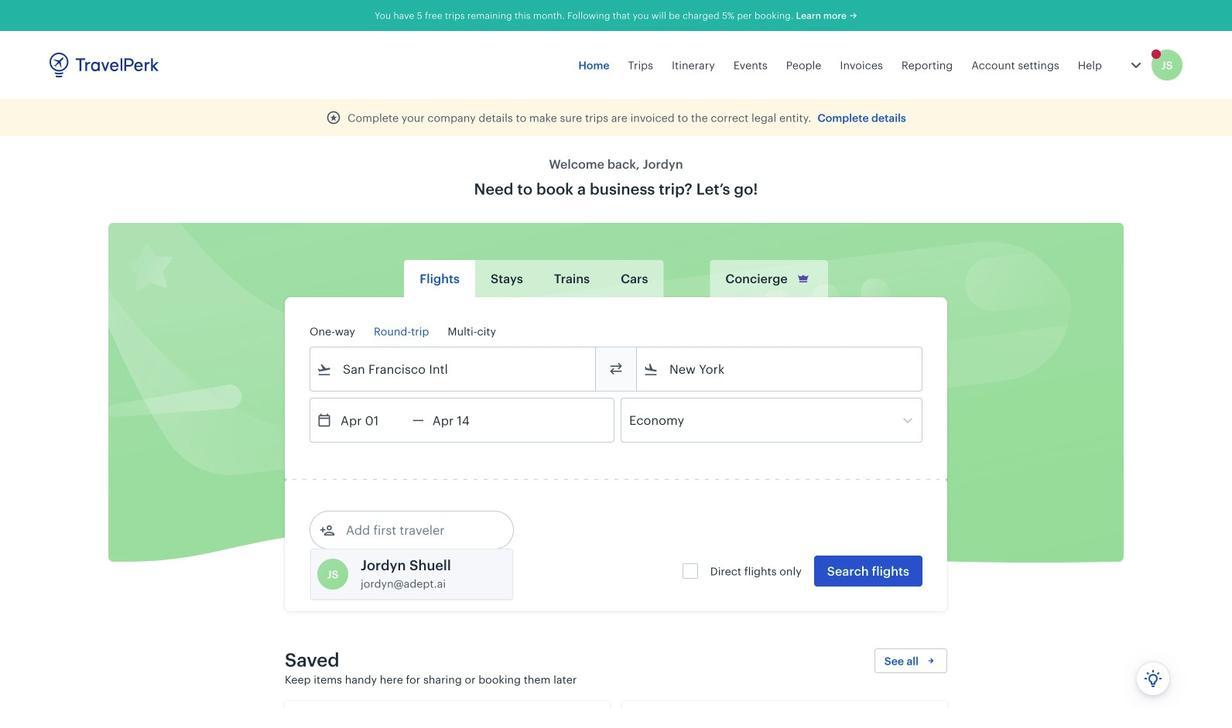 Task type: vqa. For each thing, say whether or not it's contained in the screenshot.
Depart 'text box'
yes



Task type: locate. For each thing, give the bounding box(es) containing it.
Depart text field
[[332, 399, 413, 442]]



Task type: describe. For each thing, give the bounding box(es) containing it.
From search field
[[332, 357, 575, 382]]

Return text field
[[424, 399, 505, 442]]

To search field
[[659, 357, 902, 382]]

Add first traveler search field
[[335, 518, 496, 543]]



